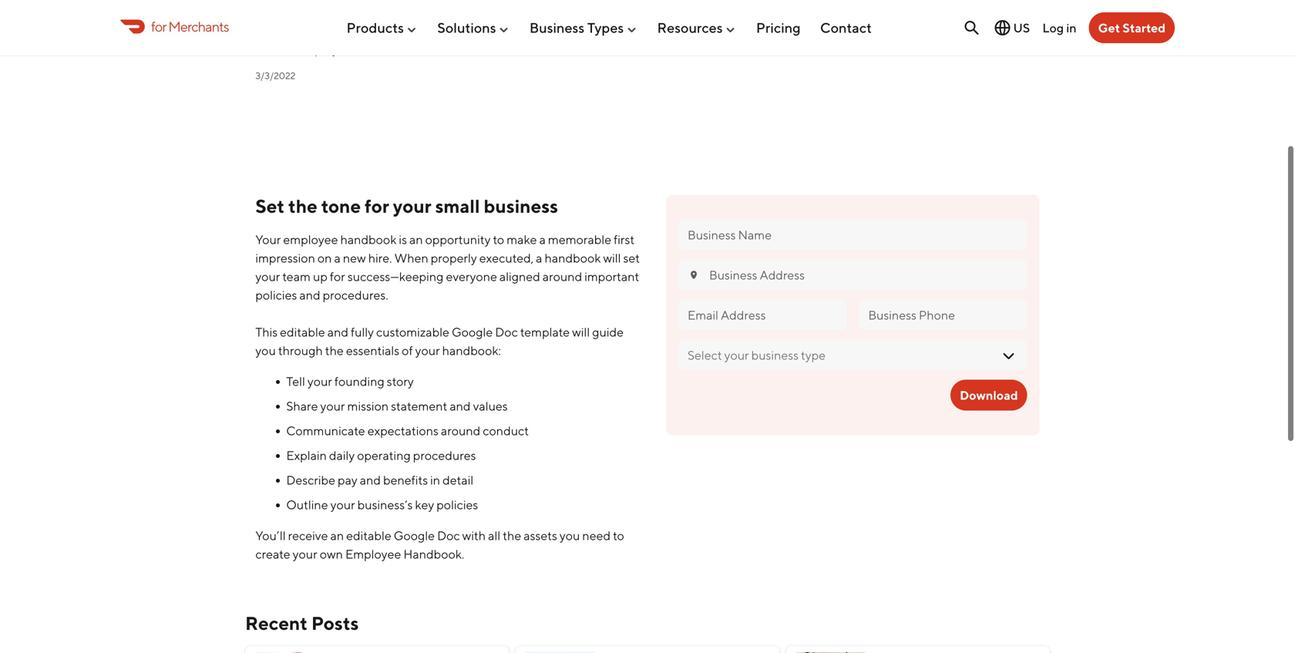 Task type: locate. For each thing, give the bounding box(es) containing it.
benefits
[[383, 473, 428, 488]]

google
[[452, 325, 493, 339], [394, 528, 435, 543]]

on
[[318, 251, 332, 265]]

Email Address email field
[[688, 307, 838, 324]]

1 vertical spatial policies
[[437, 498, 478, 512]]

important
[[585, 269, 640, 284]]

and inside this editable and fully customizable google doc template will guide you through the essentials of your handbook:
[[328, 325, 349, 339]]

impression up team in the left top of the page
[[256, 251, 315, 265]]

your
[[393, 195, 432, 217], [256, 269, 280, 284], [415, 343, 440, 358], [308, 374, 332, 389], [320, 399, 345, 414], [331, 498, 355, 512], [293, 547, 318, 562]]

in right the log
[[1067, 20, 1077, 35]]

1 horizontal spatial doc
[[495, 325, 518, 339]]

impression inside your employee handbook is an opportunity to make a memorable first impression on a new hire. when properly executed, a handbook will set your team up for success—keeping everyone aligned around important policies and procedures.
[[256, 251, 315, 265]]

outline
[[286, 498, 328, 512]]

1 vertical spatial handbook
[[341, 232, 397, 247]]

first
[[535, 23, 556, 38], [614, 232, 635, 247]]

1 horizontal spatial an
[[331, 528, 344, 543]]

1 horizontal spatial key
[[415, 498, 434, 512]]

recent posts
[[245, 613, 359, 635]]

1 horizontal spatial first
[[614, 232, 635, 247]]

business types
[[530, 19, 624, 36]]

explain daily operating procedures
[[286, 448, 476, 463]]

the right all on the bottom left of the page
[[503, 528, 522, 543]]

an up own
[[331, 528, 344, 543]]

to right need
[[613, 528, 625, 543]]

editable up through
[[280, 325, 325, 339]]

the inside you'll receive an editable google doc with all the assets you need to create your own employee handbook.
[[503, 528, 522, 543]]

0 vertical spatial in
[[1067, 20, 1077, 35]]

editable
[[280, 325, 325, 339], [346, 528, 392, 543]]

1 vertical spatial employee
[[283, 232, 338, 247]]

key left information
[[337, 23, 356, 38]]

0 vertical spatial you
[[256, 343, 276, 358]]

an up "3/3/2022"
[[281, 42, 295, 56]]

for left merchants
[[151, 18, 166, 35]]

0 horizontal spatial impression
[[256, 251, 315, 265]]

to inside you'll receive an editable google doc with all the assets you need to create your own employee handbook.
[[613, 528, 625, 543]]

0 horizontal spatial editable
[[280, 325, 325, 339]]

around down memorable
[[543, 269, 582, 284]]

values
[[473, 399, 508, 414]]

will left guide on the left of the page
[[572, 325, 590, 339]]

get
[[1099, 20, 1121, 35]]

editable up employee
[[346, 528, 392, 543]]

1 vertical spatial communicate
[[286, 424, 365, 438]]

you left need
[[560, 528, 580, 543]]

contact
[[821, 19, 872, 36]]

around
[[543, 269, 582, 284], [441, 424, 481, 438]]

the
[[289, 195, 318, 217], [325, 343, 344, 358], [503, 528, 522, 543]]

1 vertical spatial editable
[[346, 528, 392, 543]]

everyone
[[446, 269, 497, 284]]

0 vertical spatial doc
[[495, 325, 518, 339]]

the inside this editable and fully customizable google doc template will guide you through the essentials of your handbook:
[[325, 343, 344, 358]]

1 horizontal spatial you
[[560, 528, 580, 543]]

your right the of
[[415, 343, 440, 358]]

handbook down information
[[354, 42, 411, 56]]

2 horizontal spatial the
[[503, 528, 522, 543]]

2 vertical spatial the
[[503, 528, 522, 543]]

expectations
[[368, 424, 439, 438]]

google up handbook:
[[452, 325, 493, 339]]

0 vertical spatial will
[[604, 251, 621, 265]]

for merchants
[[151, 18, 229, 35]]

in left detail
[[431, 473, 441, 488]]

set the tone for your small business
[[256, 195, 559, 217]]

communicate up daily
[[286, 424, 365, 438]]

0 horizontal spatial make
[[448, 23, 478, 38]]

employee down products at left
[[297, 42, 352, 56]]

0 vertical spatial handbook
[[354, 42, 411, 56]]

1 vertical spatial you
[[560, 528, 580, 543]]

tell
[[286, 374, 305, 389]]

will
[[604, 251, 621, 265], [572, 325, 590, 339]]

your left team in the left top of the page
[[256, 269, 280, 284]]

own
[[320, 547, 343, 562]]

0 horizontal spatial first
[[535, 23, 556, 38]]

first right positive
[[535, 23, 556, 38]]

1 vertical spatial google
[[394, 528, 435, 543]]

describe
[[286, 473, 336, 488]]

an right is
[[410, 232, 423, 247]]

0 horizontal spatial google
[[394, 528, 435, 543]]

around inside your employee handbook is an opportunity to make a memorable first impression on a new hire. when properly executed, a handbook will set your team up for success—keeping everyone aligned around important policies and procedures.
[[543, 269, 582, 284]]

you inside you'll receive an editable google doc with all the assets you need to create your own employee handbook.
[[560, 528, 580, 543]]

to up executed,
[[493, 232, 505, 247]]

small up opportunity
[[435, 195, 480, 217]]

0 vertical spatial around
[[543, 269, 582, 284]]

communicate inside communicate key information and make a positive first impression with an employee handbook for small businesses.
[[256, 23, 334, 38]]

communicate expectations around conduct
[[286, 424, 529, 438]]

and right information
[[425, 23, 446, 38]]

first inside your employee handbook is an opportunity to make a memorable first impression on a new hire. when properly executed, a handbook will set your team up for success—keeping everyone aligned around important policies and procedures.
[[614, 232, 635, 247]]

0 horizontal spatial the
[[289, 195, 318, 217]]

handbook up hire.
[[341, 232, 397, 247]]

location pin image
[[688, 269, 700, 281]]

key
[[337, 23, 356, 38], [415, 498, 434, 512]]

aligned
[[500, 269, 541, 284]]

employee inside your employee handbook is an opportunity to make a memorable first impression on a new hire. when properly executed, a handbook will set your team up for success—keeping everyone aligned around important policies and procedures.
[[283, 232, 338, 247]]

the right set
[[289, 195, 318, 217]]

1 vertical spatial make
[[507, 232, 537, 247]]

1 horizontal spatial impression
[[558, 23, 618, 38]]

0 horizontal spatial will
[[572, 325, 590, 339]]

1 horizontal spatial to
[[613, 528, 625, 543]]

an inside you'll receive an editable google doc with all the assets you need to create your own employee handbook.
[[331, 528, 344, 543]]

0 vertical spatial the
[[289, 195, 318, 217]]

business
[[484, 195, 559, 217]]

impression right positive
[[558, 23, 618, 38]]

0 vertical spatial small
[[431, 42, 459, 56]]

1 horizontal spatial will
[[604, 251, 621, 265]]

types
[[588, 19, 624, 36]]

1 vertical spatial to
[[613, 528, 625, 543]]

a right on
[[334, 251, 341, 265]]

communicate up "3/3/2022"
[[256, 23, 334, 38]]

1 vertical spatial with
[[463, 528, 486, 543]]

resources
[[658, 19, 723, 36]]

impression
[[558, 23, 618, 38], [256, 251, 315, 265]]

small inside communicate key information and make a positive first impression with an employee handbook for small businesses.
[[431, 42, 459, 56]]

doc left template
[[495, 325, 518, 339]]

0 vertical spatial key
[[337, 23, 356, 38]]

in
[[1067, 20, 1077, 35], [431, 473, 441, 488]]

doc
[[495, 325, 518, 339], [437, 528, 460, 543]]

your down receive
[[293, 547, 318, 562]]

and inside your employee handbook is an opportunity to make a memorable first impression on a new hire. when properly executed, a handbook will set your team up for success—keeping everyone aligned around important policies and procedures.
[[300, 288, 321, 302]]

make up businesses.
[[448, 23, 478, 38]]

2 vertical spatial handbook
[[545, 251, 601, 265]]

handbook down memorable
[[545, 251, 601, 265]]

us
[[1014, 20, 1031, 35]]

with inside you'll receive an editable google doc with all the assets you need to create your own employee handbook.
[[463, 528, 486, 543]]

receive
[[288, 528, 328, 543]]

0 horizontal spatial policies
[[256, 288, 297, 302]]

0 vertical spatial employee
[[297, 42, 352, 56]]

an
[[281, 42, 295, 56], [410, 232, 423, 247], [331, 528, 344, 543]]

google inside this editable and fully customizable google doc template will guide you through the essentials of your handbook:
[[452, 325, 493, 339]]

google up handbook.
[[394, 528, 435, 543]]

first up set at the top left
[[614, 232, 635, 247]]

will inside this editable and fully customizable google doc template will guide you through the essentials of your handbook:
[[572, 325, 590, 339]]

you'll receive an editable google doc with all the assets you need to create your own employee handbook.
[[256, 528, 625, 562]]

you for through
[[256, 343, 276, 358]]

0 vertical spatial policies
[[256, 288, 297, 302]]

procedures.
[[323, 288, 388, 302]]

through
[[278, 343, 323, 358]]

a up businesses.
[[481, 23, 487, 38]]

employee
[[297, 42, 352, 56], [283, 232, 338, 247]]

small down solutions
[[431, 42, 459, 56]]

you inside this editable and fully customizable google doc template will guide you through the essentials of your handbook:
[[256, 343, 276, 358]]

1 vertical spatial impression
[[256, 251, 315, 265]]

1 horizontal spatial the
[[325, 343, 344, 358]]

1 vertical spatial around
[[441, 424, 481, 438]]

hire.
[[368, 251, 392, 265]]

will inside your employee handbook is an opportunity to make a memorable first impression on a new hire. when properly executed, a handbook will set your team up for success—keeping everyone aligned around important policies and procedures.
[[604, 251, 621, 265]]

tone
[[321, 195, 361, 217]]

1 vertical spatial doc
[[437, 528, 460, 543]]

with up "3/3/2022"
[[256, 42, 279, 56]]

to
[[493, 232, 505, 247], [613, 528, 625, 543]]

2 horizontal spatial an
[[410, 232, 423, 247]]

guide
[[593, 325, 624, 339]]

for merchants link
[[120, 16, 229, 37]]

for right up
[[330, 269, 345, 284]]

your down pay
[[331, 498, 355, 512]]

1 horizontal spatial make
[[507, 232, 537, 247]]

employee up on
[[283, 232, 338, 247]]

businesses.
[[461, 42, 524, 56]]

policies inside your employee handbook is an opportunity to make a memorable first impression on a new hire. when properly executed, a handbook will set your team up for success—keeping everyone aligned around important policies and procedures.
[[256, 288, 297, 302]]

1 vertical spatial first
[[614, 232, 635, 247]]

0 horizontal spatial doc
[[437, 528, 460, 543]]

make
[[448, 23, 478, 38], [507, 232, 537, 247]]

and down up
[[300, 288, 321, 302]]

0 vertical spatial communicate
[[256, 23, 334, 38]]

create
[[256, 547, 290, 562]]

0 horizontal spatial in
[[431, 473, 441, 488]]

0 vertical spatial impression
[[558, 23, 618, 38]]

1 vertical spatial an
[[410, 232, 423, 247]]

0 vertical spatial an
[[281, 42, 295, 56]]

0 vertical spatial google
[[452, 325, 493, 339]]

a
[[481, 23, 487, 38], [540, 232, 546, 247], [334, 251, 341, 265], [536, 251, 543, 265]]

1 horizontal spatial google
[[452, 325, 493, 339]]

policies down team in the left top of the page
[[256, 288, 297, 302]]

0 horizontal spatial you
[[256, 343, 276, 358]]

1 horizontal spatial around
[[543, 269, 582, 284]]

key down benefits
[[415, 498, 434, 512]]

memorable
[[548, 232, 612, 247]]

solutions link
[[438, 13, 510, 42]]

0 vertical spatial editable
[[280, 325, 325, 339]]

0 horizontal spatial key
[[337, 23, 356, 38]]

make inside your employee handbook is an opportunity to make a memorable first impression on a new hire. when properly executed, a handbook will set your team up for success—keeping everyone aligned around important policies and procedures.
[[507, 232, 537, 247]]

google inside you'll receive an editable google doc with all the assets you need to create your own employee handbook.
[[394, 528, 435, 543]]

2 vertical spatial an
[[331, 528, 344, 543]]

0 vertical spatial with
[[256, 42, 279, 56]]

the right through
[[325, 343, 344, 358]]

statement
[[391, 399, 448, 414]]

doc up handbook.
[[437, 528, 460, 543]]

communicate
[[256, 23, 334, 38], [286, 424, 365, 438]]

with
[[256, 42, 279, 56], [463, 528, 486, 543]]

your inside your employee handbook is an opportunity to make a memorable first impression on a new hire. when properly executed, a handbook will set your team up for success—keeping everyone aligned around important policies and procedures.
[[256, 269, 280, 284]]

0 horizontal spatial an
[[281, 42, 295, 56]]

0 horizontal spatial to
[[493, 232, 505, 247]]

make up executed,
[[507, 232, 537, 247]]

solutions
[[438, 19, 496, 36]]

1 vertical spatial the
[[325, 343, 344, 358]]

products
[[347, 19, 404, 36]]

and left fully
[[328, 325, 349, 339]]

1 horizontal spatial editable
[[346, 528, 392, 543]]

1 vertical spatial will
[[572, 325, 590, 339]]

you down this in the left of the page
[[256, 343, 276, 358]]

policies down detail
[[437, 498, 478, 512]]

1 vertical spatial key
[[415, 498, 434, 512]]

will up important
[[604, 251, 621, 265]]

around up procedures
[[441, 424, 481, 438]]

you for need
[[560, 528, 580, 543]]

for inside 'link'
[[151, 18, 166, 35]]

1 horizontal spatial with
[[463, 528, 486, 543]]

0 vertical spatial make
[[448, 23, 478, 38]]

0 horizontal spatial with
[[256, 42, 279, 56]]

0 vertical spatial first
[[535, 23, 556, 38]]

for down information
[[413, 42, 428, 56]]

0 vertical spatial to
[[493, 232, 505, 247]]

pay
[[338, 473, 358, 488]]

with left all on the bottom left of the page
[[463, 528, 486, 543]]

make inside communicate key information and make a positive first impression with an employee handbook for small businesses.
[[448, 23, 478, 38]]



Task type: describe. For each thing, give the bounding box(es) containing it.
1 vertical spatial small
[[435, 195, 480, 217]]

information
[[358, 23, 422, 38]]

a left memorable
[[540, 232, 546, 247]]

daily
[[329, 448, 355, 463]]

conduct
[[483, 424, 529, 438]]

team
[[283, 269, 311, 284]]

properly
[[431, 251, 477, 265]]

log in
[[1043, 20, 1077, 35]]

merchants
[[168, 18, 229, 35]]

log
[[1043, 20, 1064, 35]]

is
[[399, 232, 407, 247]]

up
[[313, 269, 328, 284]]

editable inside you'll receive an editable google doc with all the assets you need to create your own employee handbook.
[[346, 528, 392, 543]]

key inside communicate key information and make a positive first impression with an employee handbook for small businesses.
[[337, 23, 356, 38]]

impression inside communicate key information and make a positive first impression with an employee handbook for small businesses.
[[558, 23, 618, 38]]

an inside your employee handbook is an opportunity to make a memorable first impression on a new hire. when properly executed, a handbook will set your team up for success—keeping everyone aligned around important policies and procedures.
[[410, 232, 423, 247]]

operating
[[357, 448, 411, 463]]

your up is
[[393, 195, 432, 217]]

share your mission statement and values
[[286, 399, 508, 414]]

download
[[960, 388, 1019, 403]]

your right tell
[[308, 374, 332, 389]]

with inside communicate key information and make a positive first impression with an employee handbook for small businesses.
[[256, 42, 279, 56]]

and inside communicate key information and make a positive first impression with an employee handbook for small businesses.
[[425, 23, 446, 38]]

download button
[[951, 380, 1028, 411]]

Business Phone text field
[[869, 307, 1019, 324]]

set
[[256, 195, 285, 217]]

your inside you'll receive an editable google doc with all the assets you need to create your own employee handbook.
[[293, 547, 318, 562]]

communicate for communicate expectations around conduct
[[286, 424, 365, 438]]

handbook:
[[442, 343, 501, 358]]

success—keeping
[[348, 269, 444, 284]]

business's
[[358, 498, 413, 512]]

0 horizontal spatial around
[[441, 424, 481, 438]]

fully
[[351, 325, 374, 339]]

mission
[[348, 399, 389, 414]]

get started
[[1099, 20, 1166, 35]]

founding
[[335, 374, 385, 389]]

business types link
[[530, 13, 638, 42]]

to inside your employee handbook is an opportunity to make a memorable first impression on a new hire. when properly executed, a handbook will set your team up for success—keeping everyone aligned around important policies and procedures.
[[493, 232, 505, 247]]

this editable and fully customizable google doc template will guide you through the essentials of your handbook:
[[256, 325, 624, 358]]

your employee handbook is an opportunity to make a memorable first impression on a new hire. when properly executed, a handbook will set your team up for success—keeping everyone aligned around important policies and procedures.
[[256, 232, 640, 302]]

you'll
[[256, 528, 286, 543]]

Business Address text field
[[710, 267, 1019, 284]]

your inside this editable and fully customizable google doc template will guide you through the essentials of your handbook:
[[415, 343, 440, 358]]

new
[[343, 251, 366, 265]]

employee inside communicate key information and make a positive first impression with an employee handbook for small businesses.
[[297, 42, 352, 56]]

handbook.
[[404, 547, 465, 562]]

assets
[[524, 528, 558, 543]]

essentials
[[346, 343, 400, 358]]

when
[[395, 251, 429, 265]]

outline your business's key policies
[[286, 498, 478, 512]]

opportunity
[[426, 232, 491, 247]]

first inside communicate key information and make a positive first impression with an employee handbook for small businesses.
[[535, 23, 556, 38]]

pricing
[[757, 19, 801, 36]]

executed,
[[480, 251, 534, 265]]

communicate for communicate key information and make a positive first impression with an employee handbook for small businesses.
[[256, 23, 334, 38]]

tell your founding story
[[286, 374, 414, 389]]

set
[[624, 251, 640, 265]]

log in link
[[1043, 20, 1077, 35]]

recent
[[245, 613, 308, 635]]

procedures
[[413, 448, 476, 463]]

for inside your employee handbook is an opportunity to make a memorable first impression on a new hire. when properly executed, a handbook will set your team up for success—keeping everyone aligned around important policies and procedures.
[[330, 269, 345, 284]]

an inside communicate key information and make a positive first impression with an employee handbook for small businesses.
[[281, 42, 295, 56]]

doc inside you'll receive an editable google doc with all the assets you need to create your own employee handbook.
[[437, 528, 460, 543]]

products link
[[347, 13, 418, 42]]

business
[[530, 19, 585, 36]]

template
[[521, 325, 570, 339]]

customizable
[[376, 325, 450, 339]]

story
[[387, 374, 414, 389]]

editable inside this editable and fully customizable google doc template will guide you through the essentials of your handbook:
[[280, 325, 325, 339]]

for inside communicate key information and make a positive first impression with an employee handbook for small businesses.
[[413, 42, 428, 56]]

posts
[[312, 613, 359, 635]]

get started button
[[1090, 12, 1176, 43]]

for right tone
[[365, 195, 389, 217]]

and right pay
[[360, 473, 381, 488]]

a up aligned
[[536, 251, 543, 265]]

your
[[256, 232, 281, 247]]

resources link
[[658, 13, 737, 42]]

handbook inside communicate key information and make a positive first impression with an employee handbook for small businesses.
[[354, 42, 411, 56]]

communicate key information and make a positive first impression with an employee handbook for small businesses.
[[256, 23, 618, 56]]

employee
[[346, 547, 401, 562]]

globe line image
[[994, 19, 1012, 37]]

all
[[488, 528, 501, 543]]

1 horizontal spatial policies
[[437, 498, 478, 512]]

describe pay and benefits in detail
[[286, 473, 474, 488]]

a inside communicate key information and make a positive first impression with an employee handbook for small businesses.
[[481, 23, 487, 38]]

contact link
[[821, 13, 872, 42]]

1 vertical spatial in
[[431, 473, 441, 488]]

explain
[[286, 448, 327, 463]]

your down the tell your founding story
[[320, 399, 345, 414]]

pricing link
[[757, 13, 801, 42]]

doc inside this editable and fully customizable google doc template will guide you through the essentials of your handbook:
[[495, 325, 518, 339]]

1 horizontal spatial in
[[1067, 20, 1077, 35]]

3/3/2022
[[256, 70, 296, 81]]

detail
[[443, 473, 474, 488]]

need
[[583, 528, 611, 543]]

of
[[402, 343, 413, 358]]

started
[[1123, 20, 1166, 35]]

and left values
[[450, 399, 471, 414]]

this
[[256, 325, 278, 339]]

positive
[[490, 23, 532, 38]]

share
[[286, 399, 318, 414]]

Business Name text field
[[688, 226, 1019, 243]]



Task type: vqa. For each thing, say whether or not it's contained in the screenshot.
manage
no



